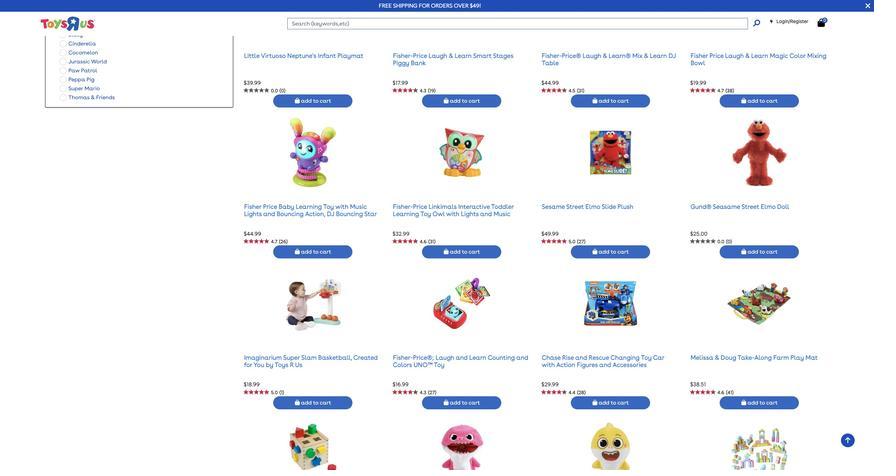 Task type: locate. For each thing, give the bounding box(es) containing it.
(31) right 4.5
[[577, 88, 584, 93]]

0 horizontal spatial (0)
[[280, 88, 285, 93]]

price for and
[[263, 203, 277, 210]]

2 vertical spatial with
[[542, 361, 555, 368]]

paw patrol button
[[58, 66, 99, 75]]

music inside fisher price baby learning toy with music lights and bouncing action, dj bouncing star
[[350, 203, 367, 210]]

0 vertical spatial (27)
[[577, 239, 586, 244]]

price inside the fisher-price linkimals interactive toddler learning toy owl with lights and music
[[413, 203, 427, 210]]

0 vertical spatial 4.6
[[420, 239, 427, 244]]

piggy
[[393, 59, 409, 67]]

1 vertical spatial learning
[[393, 210, 419, 218]]

color
[[790, 52, 806, 59]]

imaginarium super slam basketball, created for you by toys r us
[[244, 354, 378, 368]]

and
[[263, 210, 275, 218], [480, 210, 492, 218], [456, 354, 468, 361], [516, 354, 528, 361], [575, 354, 587, 361], [599, 361, 611, 368]]

jurassic world button
[[58, 57, 109, 66]]

fisher- inside fisher-price® laugh & learn® mix & learn dj table
[[542, 52, 562, 59]]

gund®
[[691, 203, 712, 210]]

4.3 (19)
[[420, 88, 436, 93]]

peppa pig button
[[58, 75, 97, 84]]

fisher- inside the fisher-price linkimals interactive toddler learning toy owl with lights and music
[[393, 203, 413, 210]]

&
[[449, 52, 453, 59], [603, 52, 607, 59], [644, 52, 648, 59], [745, 52, 750, 59], [91, 94, 95, 100], [715, 354, 719, 361]]

price inside fisher price laugh & learn magic color mixing bowl
[[710, 52, 724, 59]]

toy up action,
[[323, 203, 334, 210]]

1 horizontal spatial (31)
[[577, 88, 584, 93]]

0 vertical spatial 4.7
[[718, 88, 724, 93]]

peppa pig
[[68, 76, 95, 83]]

super inside button
[[68, 85, 83, 92]]

0 vertical spatial 5.0
[[569, 239, 576, 244]]

fisher price laugh & learn magic color mixing bowl link
[[691, 52, 827, 67]]

0 horizontal spatial elmo
[[586, 203, 600, 210]]

(19)
[[428, 88, 436, 93]]

4.7 left (26)
[[271, 239, 277, 244]]

elmo left doll
[[761, 203, 776, 210]]

0 horizontal spatial lights
[[244, 210, 262, 218]]

1 vertical spatial (31)
[[429, 239, 436, 244]]

1 vertical spatial music
[[494, 210, 510, 218]]

0 horizontal spatial (31)
[[429, 239, 436, 244]]

dj
[[669, 52, 676, 59], [327, 210, 334, 218]]

learn for fisher price laugh & learn magic color mixing bowl
[[751, 52, 768, 59]]

0 vertical spatial super
[[68, 85, 83, 92]]

music up star
[[350, 203, 367, 210]]

0 horizontal spatial 4.6
[[420, 239, 427, 244]]

login/register button
[[769, 18, 809, 25]]

learning
[[296, 203, 322, 210], [393, 210, 419, 218]]

street right sesame
[[566, 203, 584, 210]]

0 vertical spatial 4.3
[[420, 88, 426, 93]]

4.3
[[420, 88, 426, 93], [420, 390, 426, 395]]

fisher- up the $32.99
[[393, 203, 413, 210]]

0 horizontal spatial 4.7
[[271, 239, 277, 244]]

music down the toddler
[[494, 210, 510, 218]]

seasame
[[713, 203, 740, 210]]

(27)
[[577, 239, 586, 244], [428, 390, 436, 395]]

1 vertical spatial (27)
[[428, 390, 436, 395]]

fisher inside fisher price baby learning toy with music lights and bouncing action, dj bouncing star
[[244, 203, 262, 210]]

melissa
[[691, 354, 714, 361]]

learn inside fisher-price®; laugh and learn counting and colors uno™ toy
[[469, 354, 486, 361]]

fisher- inside fisher-price®; laugh and learn counting and colors uno™ toy
[[393, 354, 413, 361]]

1 horizontal spatial street
[[742, 203, 759, 210]]

add to cart
[[300, 98, 331, 104], [449, 98, 480, 104], [598, 98, 629, 104], [746, 98, 778, 104], [300, 249, 331, 255], [449, 249, 480, 255], [598, 249, 629, 255], [746, 249, 778, 255], [300, 399, 331, 406], [449, 399, 480, 406], [598, 399, 629, 406], [746, 399, 778, 406]]

2 lights from the left
[[461, 210, 479, 218]]

laugh inside fisher-price laugh & learn smart stages piggy bank
[[429, 52, 447, 59]]

0 horizontal spatial music
[[350, 203, 367, 210]]

1 vertical spatial (0)
[[726, 239, 732, 244]]

$49.99
[[542, 230, 559, 237]]

5.0 for 5.0 (1)
[[271, 390, 278, 395]]

street right seasame
[[742, 203, 759, 210]]

1 4.3 from the top
[[420, 88, 426, 93]]

super inside imaginarium super slam basketball, created for you by toys r us
[[283, 354, 300, 361]]

super down peppa pig button
[[68, 85, 83, 92]]

1 horizontal spatial elmo
[[761, 203, 776, 210]]

4.3 for bank
[[420, 88, 426, 93]]

1 vertical spatial 0.0
[[718, 239, 725, 244]]

mario
[[85, 85, 100, 92]]

blues clues button
[[58, 21, 101, 30]]

shopping bag image for fisher-price laugh & learn smart stages piggy bank
[[444, 98, 449, 103]]

0 vertical spatial with
[[335, 203, 349, 210]]

1 horizontal spatial dj
[[669, 52, 676, 59]]

learn inside fisher-price laugh & learn smart stages piggy bank
[[455, 52, 472, 59]]

learn right "mix"
[[650, 52, 667, 59]]

toddler
[[491, 203, 514, 210]]

None search field
[[287, 18, 760, 29]]

mat
[[806, 354, 818, 361]]

with inside the fisher-price linkimals interactive toddler learning toy owl with lights and music
[[446, 210, 459, 218]]

rescue
[[589, 354, 609, 361]]

1 street from the left
[[566, 203, 584, 210]]

pig
[[87, 76, 95, 83]]

1 horizontal spatial fisher
[[691, 52, 708, 59]]

super
[[68, 85, 83, 92], [283, 354, 300, 361]]

basketball,
[[318, 354, 352, 361]]

4.6 for 4.6 (41)
[[718, 390, 725, 395]]

1 horizontal spatial 0.0
[[718, 239, 725, 244]]

super up r
[[283, 354, 300, 361]]

1 vertical spatial 0.0 (0)
[[718, 239, 732, 244]]

$38.51
[[690, 381, 706, 388]]

fisher- up piggy
[[393, 52, 413, 59]]

4.3 down uno™
[[420, 390, 426, 395]]

dj inside fisher price baby learning toy with music lights and bouncing action, dj bouncing star
[[327, 210, 334, 218]]

baby shark button
[[58, 12, 101, 21]]

action,
[[305, 210, 325, 218]]

2 street from the left
[[742, 203, 759, 210]]

chase
[[542, 354, 561, 361]]

world
[[91, 58, 107, 65]]

0 vertical spatial 0.0
[[271, 88, 278, 93]]

4.7
[[718, 88, 724, 93], [271, 239, 277, 244]]

toy inside fisher-price®; laugh and learn counting and colors uno™ toy
[[434, 361, 445, 368]]

0 horizontal spatial 5.0
[[271, 390, 278, 395]]

4.7 left (38)
[[718, 88, 724, 93]]

fisher price laugh & learn magic color mixing bowl image
[[731, 0, 788, 36]]

toy
[[323, 203, 334, 210], [421, 210, 431, 218], [641, 354, 652, 361], [434, 361, 445, 368]]

fisher
[[691, 52, 708, 59], [244, 203, 262, 210]]

learning up the $32.99
[[393, 210, 419, 218]]

laugh inside fisher price laugh & learn magic color mixing bowl
[[725, 52, 744, 59]]

0 horizontal spatial street
[[566, 203, 584, 210]]

chase rise and rescue changing toy car with action figures and accessories link
[[542, 354, 664, 368]]

0 vertical spatial music
[[350, 203, 367, 210]]

1 vertical spatial with
[[446, 210, 459, 218]]

& left magic
[[745, 52, 750, 59]]

for
[[419, 2, 430, 9]]

star
[[364, 210, 377, 218]]

bouncing left star
[[336, 210, 363, 218]]

1 horizontal spatial super
[[283, 354, 300, 361]]

0 horizontal spatial dj
[[327, 210, 334, 218]]

0 horizontal spatial bouncing
[[277, 210, 304, 218]]

bouncing
[[277, 210, 304, 218], [336, 210, 363, 218]]

1 horizontal spatial (27)
[[577, 239, 586, 244]]

peppa
[[68, 76, 85, 83]]

little virtuoso neptune's infant playmat image
[[279, 0, 348, 36]]

4.3 for uno™
[[420, 390, 426, 395]]

price for bank
[[413, 52, 427, 59]]

learn inside fisher-price® laugh & learn® mix & learn dj table
[[650, 52, 667, 59]]

1 horizontal spatial with
[[446, 210, 459, 218]]

0 vertical spatial baby
[[68, 13, 82, 20]]

doll
[[777, 203, 790, 210]]

sesame street elmo slide plush link
[[542, 203, 634, 210]]

4.7 (38)
[[718, 88, 734, 93]]

1 vertical spatial 4.6
[[718, 390, 725, 395]]

thomas & friends button
[[58, 93, 117, 102]]

cocomelon button
[[58, 48, 100, 57]]

Enter Keyword or Item No. search field
[[287, 18, 748, 29]]

1 horizontal spatial 5.0
[[569, 239, 576, 244]]

2 elmo from the left
[[761, 203, 776, 210]]

4.7 for 4.7 (26)
[[271, 239, 277, 244]]

learn inside fisher price laugh & learn magic color mixing bowl
[[751, 52, 768, 59]]

fisher-price linkimals interactive toddler learning toy owl with lights and music
[[393, 203, 514, 218]]

& down mario at the top left
[[91, 94, 95, 100]]

and inside the fisher-price linkimals interactive toddler learning toy owl with lights and music
[[480, 210, 492, 218]]

0 horizontal spatial baby
[[68, 13, 82, 20]]

mix
[[633, 52, 643, 59]]

blues clues
[[68, 22, 99, 29]]

1 vertical spatial fisher
[[244, 203, 262, 210]]

shopping bag image for fisher-price®; laugh and learn counting and colors uno™ toy
[[444, 400, 449, 405]]

slam
[[301, 354, 317, 361]]

0
[[824, 18, 826, 23]]

0 horizontal spatial learning
[[296, 203, 322, 210]]

1 vertical spatial 4.7
[[271, 239, 277, 244]]

laugh inside fisher-price®; laugh and learn counting and colors uno™ toy
[[436, 354, 454, 361]]

(1)
[[280, 390, 284, 395]]

0 horizontal spatial super
[[68, 85, 83, 92]]

fisher- for fisher-price®; laugh and learn counting and colors uno™ toy
[[393, 354, 413, 361]]

1 vertical spatial 4.3
[[420, 390, 426, 395]]

laugh for smart
[[429, 52, 447, 59]]

price inside fisher price baby learning toy with music lights and bouncing action, dj bouncing star
[[263, 203, 277, 210]]

0 horizontal spatial with
[[335, 203, 349, 210]]

fisher inside fisher price laugh & learn magic color mixing bowl
[[691, 52, 708, 59]]

toy right uno™
[[434, 361, 445, 368]]

pinkfong baby shark official - 8" fin friend plush baby shark - wowwee image
[[582, 420, 639, 470]]

car
[[653, 354, 664, 361]]

learn®
[[609, 52, 631, 59]]

5.0 (1)
[[271, 390, 284, 395]]

1 vertical spatial dj
[[327, 210, 334, 218]]

with inside chase rise and rescue changing toy car with action figures and accessories
[[542, 361, 555, 368]]

$49!
[[470, 2, 481, 9]]

1 horizontal spatial lights
[[461, 210, 479, 218]]

laugh inside fisher-price® laugh & learn® mix & learn dj table
[[583, 52, 601, 59]]

fisher price baby learning toy with music lights and bouncing action, dj bouncing star image
[[285, 118, 341, 187]]

(27) for 5.0 (27)
[[577, 239, 586, 244]]

baby inside fisher price baby learning toy with music lights and bouncing action, dj bouncing star
[[279, 203, 294, 210]]

slide
[[602, 203, 616, 210]]

0 vertical spatial learning
[[296, 203, 322, 210]]

1 horizontal spatial bouncing
[[336, 210, 363, 218]]

toy left the owl
[[421, 210, 431, 218]]

1 horizontal spatial 4.6
[[718, 390, 725, 395]]

1 horizontal spatial baby
[[279, 203, 294, 210]]

1 horizontal spatial music
[[494, 210, 510, 218]]

laugh for mix
[[583, 52, 601, 59]]

fisher- up table
[[542, 52, 562, 59]]

2 4.3 from the top
[[420, 390, 426, 395]]

chase rise and rescue changing toy car with action figures and accessories image
[[582, 269, 639, 338]]

0 vertical spatial dj
[[669, 52, 676, 59]]

1 horizontal spatial (0)
[[726, 239, 732, 244]]

& inside fisher price laugh & learn magic color mixing bowl
[[745, 52, 750, 59]]

infant
[[318, 52, 336, 59]]

bouncing left action,
[[277, 210, 304, 218]]

toy inside chase rise and rescue changing toy car with action figures and accessories
[[641, 354, 652, 361]]

1 lights from the left
[[244, 210, 262, 218]]

& left smart
[[449, 52, 453, 59]]

0 link
[[818, 18, 832, 27]]

1 vertical spatial 5.0
[[271, 390, 278, 395]]

learn for fisher-price laugh & learn smart stages piggy bank
[[455, 52, 472, 59]]

fisher- up colors
[[393, 354, 413, 361]]

toys
[[275, 361, 288, 368]]

learn left smart
[[455, 52, 472, 59]]

patrol
[[81, 67, 97, 74]]

(31) down the owl
[[429, 239, 436, 244]]

1 horizontal spatial 4.7
[[718, 88, 724, 93]]

0 horizontal spatial $44.99
[[244, 230, 261, 237]]

0.0 (0)
[[271, 88, 285, 93], [718, 239, 732, 244]]

0 horizontal spatial (27)
[[428, 390, 436, 395]]

shopping bag image
[[444, 98, 449, 103], [593, 249, 598, 254], [295, 400, 300, 405], [444, 400, 449, 405], [593, 400, 598, 405]]

price for with
[[413, 203, 427, 210]]

shopping bag image
[[818, 19, 825, 27], [295, 98, 300, 103], [593, 98, 598, 103], [742, 98, 746, 103], [295, 249, 300, 254], [444, 249, 449, 254], [742, 249, 746, 254], [742, 400, 746, 405]]

linkimals
[[429, 203, 457, 210]]

gund® seasame street elmo doll link
[[691, 203, 790, 210]]

1 vertical spatial baby
[[279, 203, 294, 210]]

0 vertical spatial 0.0 (0)
[[271, 88, 285, 93]]

4.3 left the '(19)'
[[420, 88, 426, 93]]

0 horizontal spatial fisher
[[244, 203, 262, 210]]

$16.99
[[393, 381, 409, 388]]

$19.99
[[690, 79, 706, 86]]

4.5 (31)
[[569, 88, 584, 93]]

price inside fisher-price laugh & learn smart stages piggy bank
[[413, 52, 427, 59]]

fisher- inside fisher-price laugh & learn smart stages piggy bank
[[393, 52, 413, 59]]

dj inside fisher-price® laugh & learn® mix & learn dj table
[[669, 52, 676, 59]]

2 horizontal spatial with
[[542, 361, 555, 368]]

friends
[[96, 94, 115, 100]]

owl
[[433, 210, 445, 218]]

melissa & doug shape sorting cube classic toy image
[[279, 420, 348, 470]]

0 vertical spatial (31)
[[577, 88, 584, 93]]

learn left counting
[[469, 354, 486, 361]]

1 horizontal spatial learning
[[393, 210, 419, 218]]

learning up action,
[[296, 203, 322, 210]]

0 vertical spatial fisher
[[691, 52, 708, 59]]

shark
[[83, 13, 99, 20]]

& inside fisher-price laugh & learn smart stages piggy bank
[[449, 52, 453, 59]]

street
[[566, 203, 584, 210], [742, 203, 759, 210]]

0 vertical spatial $44.99
[[542, 79, 559, 86]]

magic
[[770, 52, 788, 59]]

1 vertical spatial super
[[283, 354, 300, 361]]

fisher-price® laugh & learn® mix & learn dj table image
[[582, 0, 639, 36]]

laugh
[[429, 52, 447, 59], [583, 52, 601, 59], [725, 52, 744, 59], [436, 354, 454, 361]]

elmo left slide
[[586, 203, 600, 210]]

music inside the fisher-price linkimals interactive toddler learning toy owl with lights and music
[[494, 210, 510, 218]]

toy left the car
[[641, 354, 652, 361]]

learn left magic
[[751, 52, 768, 59]]

lights
[[244, 210, 262, 218], [461, 210, 479, 218]]



Task type: vqa. For each thing, say whether or not it's contained in the screenshot.


Task type: describe. For each thing, give the bounding box(es) containing it.
imaginarium super slam basketball, created for you by toys r us link
[[244, 354, 378, 368]]

& left learn® on the top
[[603, 52, 607, 59]]

(31) for 4.6 (31)
[[429, 239, 436, 244]]

4.4 (28)
[[569, 390, 586, 395]]

fisher price baby learning toy with music lights and bouncing action, dj bouncing star
[[244, 203, 377, 218]]

(27) for 4.3 (27)
[[428, 390, 436, 395]]

2 bouncing from the left
[[336, 210, 363, 218]]

r
[[290, 361, 294, 368]]

stages
[[493, 52, 514, 59]]

fisher-price®; laugh and learn counting and colors uno™ toy
[[393, 354, 528, 368]]

5.0 (27)
[[569, 239, 586, 244]]

sesame street elmo slide plush
[[542, 203, 634, 210]]

4.4
[[569, 390, 576, 395]]

thomas & friends
[[68, 94, 115, 100]]

bowl
[[691, 59, 705, 67]]

learning inside fisher price baby learning toy with music lights and bouncing action, dj bouncing star
[[296, 203, 322, 210]]

lights inside fisher price baby learning toy with music lights and bouncing action, dj bouncing star
[[244, 210, 262, 218]]

figures
[[577, 361, 598, 368]]

along
[[755, 354, 772, 361]]

(38)
[[726, 88, 734, 93]]

virtuoso
[[261, 52, 286, 59]]

fisher-price® laugh & learn® mix & learn dj table link
[[542, 52, 676, 67]]

little virtuoso neptune's infant playmat
[[244, 52, 363, 59]]

action
[[556, 361, 575, 368]]

1 horizontal spatial $44.99
[[542, 79, 559, 86]]

shopping bag image for chase rise and rescue changing toy car with action figures and accessories
[[593, 400, 598, 405]]

us
[[295, 361, 302, 368]]

bank
[[411, 59, 426, 67]]

orders
[[431, 2, 453, 9]]

farm
[[774, 354, 789, 361]]

blues
[[68, 22, 82, 29]]

4.5
[[569, 88, 576, 93]]

jurassic world
[[68, 58, 107, 65]]

playmat
[[338, 52, 363, 59]]

learn for fisher-price®; laugh and learn counting and colors uno™ toy
[[469, 354, 486, 361]]

changing
[[611, 354, 640, 361]]

lights inside the fisher-price linkimals interactive toddler learning toy owl with lights and music
[[461, 210, 479, 218]]

0 horizontal spatial 0.0
[[271, 88, 278, 93]]

login/register
[[777, 18, 809, 24]]

& right "mix"
[[644, 52, 648, 59]]

fisher- for fisher-price laugh & learn smart stages piggy bank
[[393, 52, 413, 59]]

fisher-price laugh & learn smart stages piggy bank image
[[434, 0, 490, 36]]

jurassic
[[68, 58, 90, 65]]

4.6 for 4.6 (31)
[[420, 239, 427, 244]]

and inside fisher price baby learning toy with music lights and bouncing action, dj bouncing star
[[263, 210, 275, 218]]

price for bowl
[[710, 52, 724, 59]]

cocomelon
[[68, 49, 98, 56]]

over
[[454, 2, 469, 9]]

laugh for counting
[[436, 354, 454, 361]]

fisher price laugh & learn magic color mixing bowl
[[691, 52, 827, 67]]

shopping bag image inside 0 link
[[818, 19, 825, 27]]

gund® seasame street elmo doll
[[691, 203, 790, 210]]

fisher- for fisher-price® laugh & learn® mix & learn dj table
[[542, 52, 562, 59]]

fisher for and
[[244, 203, 262, 210]]

$18.99
[[244, 381, 260, 388]]

& left doug
[[715, 354, 719, 361]]

table
[[542, 59, 559, 67]]

laugh for magic
[[725, 52, 744, 59]]

super mario button
[[58, 84, 102, 93]]

take-
[[738, 354, 755, 361]]

little
[[244, 52, 260, 59]]

$17.99
[[393, 79, 408, 86]]

counting
[[488, 354, 515, 361]]

toys r us image
[[40, 16, 95, 32]]

& inside thomas & friends button
[[91, 94, 95, 100]]

baby inside 'baby shark' button
[[68, 13, 82, 20]]

fisher-price linkimals interactive toddler learning toy owl with lights and music link
[[393, 203, 514, 218]]

5.0 for 5.0 (27)
[[569, 239, 576, 244]]

(31) for 4.5 (31)
[[577, 88, 584, 93]]

for
[[244, 361, 252, 368]]

0 horizontal spatial 0.0 (0)
[[271, 88, 285, 93]]

1 elmo from the left
[[586, 203, 600, 210]]

1 horizontal spatial 0.0 (0)
[[718, 239, 732, 244]]

super mario
[[68, 85, 100, 92]]

you
[[254, 361, 264, 368]]

gund® seasame street elmo doll image
[[731, 118, 788, 187]]

free
[[379, 2, 392, 9]]

1 vertical spatial $44.99
[[244, 230, 261, 237]]

sesame street elmo slide plush image
[[582, 118, 639, 187]]

paw
[[68, 67, 80, 74]]

fisher for bowl
[[691, 52, 708, 59]]

0 vertical spatial (0)
[[280, 88, 285, 93]]

4.7 (26)
[[271, 239, 288, 244]]

imaginarium super slam basketball, created for you by toys r us image
[[285, 269, 341, 338]]

with inside fisher price baby learning toy with music lights and bouncing action, dj bouncing star
[[335, 203, 349, 210]]

thomas
[[68, 94, 90, 100]]

bluey
[[68, 31, 83, 38]]

4.3 (27)
[[420, 390, 436, 395]]

(28)
[[577, 390, 586, 395]]

fisher-price®; laugh and learn counting and colors uno™ toy link
[[393, 354, 528, 368]]

close button image
[[866, 2, 870, 10]]

1 bouncing from the left
[[277, 210, 304, 218]]

fisher- for fisher-price linkimals interactive toddler learning toy owl with lights and music
[[393, 203, 413, 210]]

fisher-price laugh & learn smart stages piggy bank
[[393, 52, 514, 67]]

shopping bag image for imaginarium super slam basketball, created for you by toys r us
[[295, 400, 300, 405]]

(41)
[[726, 390, 734, 395]]

neptune's
[[287, 52, 316, 59]]

learning inside the fisher-price linkimals interactive toddler learning toy owl with lights and music
[[393, 210, 419, 218]]

melissa & doug take-along farm play mat image
[[725, 269, 794, 338]]

macy's pinkfong baby shark official splash and spray mommy shark bath buddy by wowwee image
[[434, 420, 490, 470]]

4.7 for 4.7 (38)
[[718, 88, 724, 93]]

shipping
[[393, 2, 418, 9]]

fisher-price®; laugh and learn counting and colors uno™ toy image
[[434, 269, 490, 338]]

plush
[[618, 203, 634, 210]]

sesame
[[542, 203, 565, 210]]

fisher-price linkimals interactive toddler learning toy owl with lights and music image
[[434, 118, 490, 187]]

free shipping for orders over $49! link
[[379, 2, 481, 9]]

toy inside the fisher-price linkimals interactive toddler learning toy owl with lights and music
[[421, 210, 431, 218]]

paw patrol
[[68, 67, 97, 74]]

imaginarium wooden block set 100 pieces, created for you by toys r us image
[[731, 420, 788, 470]]

(26)
[[279, 239, 288, 244]]

interactive
[[458, 203, 490, 210]]

toy inside fisher price baby learning toy with music lights and bouncing action, dj bouncing star
[[323, 203, 334, 210]]

smart
[[473, 52, 492, 59]]

4.6 (31)
[[420, 239, 436, 244]]

clues
[[84, 22, 99, 29]]

fisher-price laugh & learn smart stages piggy bank link
[[393, 52, 514, 67]]

chase rise and rescue changing toy car with action figures and accessories
[[542, 354, 664, 368]]

fisher price baby learning toy with music lights and bouncing action, dj bouncing star link
[[244, 203, 377, 218]]

created
[[354, 354, 378, 361]]



